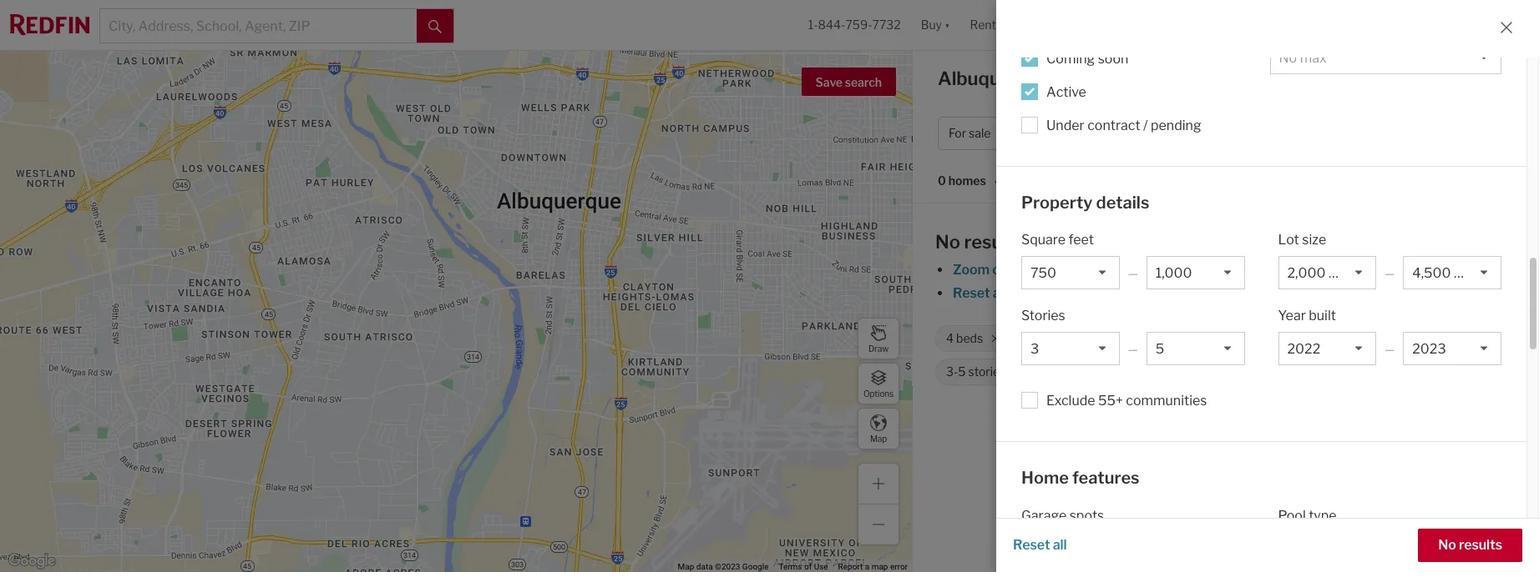 Task type: vqa. For each thing, say whether or not it's contained in the screenshot.
Terms of Use link
yes



Task type: locate. For each thing, give the bounding box(es) containing it.
results
[[964, 231, 1024, 253], [1459, 538, 1502, 554]]

any option group
[[1028, 541, 1238, 573]]

City, Address, School, Agent, ZIP search field
[[100, 9, 417, 43]]

type
[[1153, 126, 1178, 141], [1309, 508, 1337, 524]]

0 horizontal spatial home
[[1021, 468, 1069, 489]]

0 vertical spatial of
[[1143, 286, 1156, 301]]

1 vertical spatial type
[[1309, 508, 1337, 524]]

of left 'use' on the right bottom of page
[[804, 563, 812, 572]]

reset down zoom
[[953, 286, 990, 301]]

report a map error
[[838, 563, 908, 572]]

1 horizontal spatial no
[[1438, 538, 1456, 554]]

1 vertical spatial of
[[804, 563, 812, 572]]

1 vertical spatial no results
[[1438, 538, 1502, 554]]

1 vertical spatial homes
[[1346, 286, 1388, 301]]

2 sq. from the left
[[1292, 332, 1308, 346]]

any
[[1036, 550, 1060, 566]]

year built
[[1278, 308, 1336, 324]]

reset down 'garage'
[[1013, 538, 1050, 554]]

submit search image
[[428, 20, 442, 33]]

1+ garage spots
[[1188, 365, 1273, 379]]

of right one
[[1143, 286, 1156, 301]]

reset
[[953, 286, 990, 301], [1013, 538, 1050, 554]]

pool type
[[1278, 508, 1337, 524]]

spots down the 2,000
[[1243, 365, 1273, 379]]

homes right more
[[1346, 286, 1388, 301]]

ft. left remove 750-1,000 sq. ft. icon
[[1199, 332, 1210, 346]]

home type button
[[1107, 117, 1210, 150]]

sq.
[[1181, 332, 1196, 346], [1292, 332, 1308, 346], [1363, 332, 1378, 346]]

sale
[[1189, 68, 1227, 89]]

4+
[[1027, 332, 1041, 346]]

stories
[[968, 365, 1006, 379]]

map region
[[0, 0, 962, 573]]

google image
[[4, 551, 59, 573]]

1 horizontal spatial home
[[1118, 126, 1151, 141]]

all
[[993, 286, 1007, 301], [1053, 538, 1067, 554]]

Any radio
[[1028, 541, 1068, 573]]

1 vertical spatial results
[[1459, 538, 1502, 554]]

0 horizontal spatial homes
[[948, 174, 986, 188]]

details
[[1096, 192, 1149, 213]]

zoom
[[953, 262, 990, 278]]

type inside button
[[1153, 126, 1178, 141]]

out
[[992, 262, 1013, 278]]

—
[[1128, 266, 1138, 281], [1385, 266, 1395, 281], [1128, 342, 1138, 357], [1385, 342, 1395, 357]]

0 horizontal spatial of
[[804, 563, 812, 572]]

lot
[[1278, 232, 1299, 248]]

list box
[[1270, 41, 1501, 74], [1021, 256, 1120, 290], [1146, 256, 1245, 290], [1278, 256, 1376, 290], [1403, 256, 1501, 290], [1021, 332, 1120, 366], [1146, 332, 1245, 366], [1278, 332, 1376, 366], [1403, 332, 1501, 366], [1278, 532, 1501, 566]]

0 horizontal spatial sq.
[[1181, 332, 1196, 346]]

1 horizontal spatial homes
[[1346, 286, 1388, 301]]

map down options
[[870, 434, 887, 444]]

2 ft. from the left
[[1380, 332, 1392, 346]]

0 vertical spatial homes
[[948, 174, 986, 188]]

844-
[[818, 18, 845, 32]]

2 horizontal spatial sq.
[[1363, 332, 1378, 346]]

exclude
[[1046, 393, 1095, 409]]

— for lot size
[[1385, 266, 1395, 281]]

save search
[[815, 75, 882, 89]]

filters right your
[[1189, 286, 1226, 301]]

— for year built
[[1385, 342, 1395, 357]]

759-
[[845, 18, 872, 32]]

albuquerque,
[[938, 68, 1055, 89]]

2,000 sq. ft.-4,500 sq. ft. lot
[[1256, 332, 1409, 346]]

sq. left ft.- in the right of the page
[[1292, 332, 1308, 346]]

property
[[1021, 192, 1093, 213]]

2+ radio
[[1101, 541, 1135, 573]]

under
[[1046, 117, 1084, 133]]

for
[[949, 126, 966, 141]]

1 ft. from the left
[[1199, 332, 1210, 346]]

1 vertical spatial home
[[1021, 468, 1069, 489]]

0 vertical spatial all
[[993, 286, 1007, 301]]

— for square feet
[[1128, 266, 1138, 281]]

5
[[958, 365, 966, 379]]

0 horizontal spatial no
[[935, 231, 960, 253]]

size
[[1302, 232, 1326, 248]]

insights
[[1379, 73, 1430, 89]]

1 vertical spatial map
[[678, 563, 694, 572]]

4
[[946, 332, 954, 346]]

— up 2023
[[1128, 342, 1138, 357]]

spots
[[1243, 365, 1273, 379], [1069, 508, 1104, 524]]

0 vertical spatial reset
[[953, 286, 990, 301]]

map
[[872, 563, 888, 572]]

5+ radio
[[1204, 541, 1238, 573]]

a
[[865, 563, 869, 572]]

albuquerque, nm homes for sale
[[938, 68, 1227, 89]]

feet
[[1068, 232, 1094, 248]]

0 horizontal spatial all
[[993, 286, 1007, 301]]

0 horizontal spatial reset
[[953, 286, 990, 301]]

7732
[[872, 18, 901, 32]]

1 horizontal spatial sq.
[[1292, 332, 1308, 346]]

map data ©2023 google
[[678, 563, 769, 572]]

0 vertical spatial spots
[[1243, 365, 1273, 379]]

built 2022-2023
[[1051, 365, 1141, 379]]

homes
[[1094, 68, 1156, 89]]

— up the lot
[[1385, 266, 1395, 281]]

built
[[1051, 365, 1076, 379]]

built
[[1309, 308, 1336, 324]]

1 horizontal spatial of
[[1143, 286, 1156, 301]]

1 horizontal spatial map
[[870, 434, 887, 444]]

no inside button
[[1438, 538, 1456, 554]]

0 horizontal spatial map
[[678, 563, 694, 572]]

0 horizontal spatial filters
[[1009, 286, 1047, 301]]

1,000
[[1146, 332, 1178, 346]]

1 horizontal spatial filters
[[1189, 286, 1226, 301]]

all down out
[[993, 286, 1007, 301]]

1 horizontal spatial results
[[1459, 538, 1502, 554]]

0 horizontal spatial type
[[1153, 126, 1178, 141]]

0 vertical spatial home
[[1118, 126, 1151, 141]]

type right pool
[[1309, 508, 1337, 524]]

homes right '0'
[[948, 174, 986, 188]]

garage
[[1021, 508, 1067, 524]]

features
[[1072, 468, 1139, 489]]

exclude 55+ communities
[[1046, 393, 1207, 409]]

home type
[[1118, 126, 1178, 141]]

no results button
[[1418, 529, 1522, 563]]

1 filters from the left
[[1009, 286, 1047, 301]]

zoom out button
[[952, 262, 1014, 278]]

sq. right 4,500
[[1363, 332, 1378, 346]]

0 vertical spatial map
[[870, 434, 887, 444]]

0 horizontal spatial spots
[[1069, 508, 1104, 524]]

55+
[[1098, 393, 1123, 409]]

spots down the home features
[[1069, 508, 1104, 524]]

all left "1+" option
[[1053, 538, 1067, 554]]

no results
[[935, 231, 1024, 253], [1438, 538, 1502, 554]]

home inside button
[[1118, 126, 1151, 141]]

1 horizontal spatial type
[[1309, 508, 1337, 524]]

0 vertical spatial results
[[964, 231, 1024, 253]]

filters
[[1009, 286, 1047, 301], [1189, 286, 1226, 301]]

ft. left the lot
[[1380, 332, 1392, 346]]

— right 4,500
[[1385, 342, 1395, 357]]

map
[[870, 434, 887, 444], [678, 563, 694, 572]]

map inside 'button'
[[870, 434, 887, 444]]

0 vertical spatial no results
[[935, 231, 1024, 253]]

0 vertical spatial no
[[935, 231, 960, 253]]

one
[[1116, 286, 1140, 301]]

homes
[[948, 174, 986, 188], [1346, 286, 1388, 301]]

2022-
[[1078, 365, 1112, 379]]

beds
[[956, 332, 983, 346]]

1 vertical spatial all
[[1053, 538, 1067, 554]]

no results inside button
[[1438, 538, 1502, 554]]

filters up stories
[[1009, 286, 1047, 301]]

— up one
[[1128, 266, 1138, 281]]

communities
[[1126, 393, 1207, 409]]

map for map
[[870, 434, 887, 444]]

save
[[815, 75, 843, 89]]

0 vertical spatial type
[[1153, 126, 1178, 141]]

sq. right "1,000"
[[1181, 332, 1196, 346]]

1 vertical spatial no
[[1438, 538, 1456, 554]]

type right /
[[1153, 126, 1178, 141]]

1 horizontal spatial all
[[1053, 538, 1067, 554]]

remove 4 beds image
[[990, 334, 1000, 344]]

search
[[845, 75, 882, 89]]

reset inside zoom out reset all filters or remove one of your filters below to see more homes
[[953, 286, 990, 301]]

map left data
[[678, 563, 694, 572]]

1 horizontal spatial ft.
[[1380, 332, 1392, 346]]

reset all button
[[1013, 529, 1067, 563]]

ft.
[[1199, 332, 1210, 346], [1380, 332, 1392, 346]]

1 vertical spatial reset
[[1013, 538, 1050, 554]]

pool
[[1278, 508, 1306, 524]]

baths
[[1044, 332, 1074, 346]]

or
[[1050, 286, 1063, 301]]

1 horizontal spatial no results
[[1438, 538, 1502, 554]]

0 horizontal spatial ft.
[[1199, 332, 1210, 346]]

no
[[935, 231, 960, 253], [1438, 538, 1456, 554]]

2023
[[1112, 365, 1141, 379]]

1 horizontal spatial reset
[[1013, 538, 1050, 554]]

reset all filters button
[[952, 286, 1047, 301]]

garage
[[1202, 365, 1240, 379]]

city
[[1446, 73, 1472, 89]]



Task type: describe. For each thing, give the bounding box(es) containing it.
0 homes •
[[938, 174, 998, 189]]

— for stories
[[1128, 342, 1138, 357]]

4,500
[[1326, 332, 1360, 346]]

sale
[[969, 126, 991, 141]]

lot
[[1394, 332, 1409, 346]]

for sale button
[[938, 117, 1023, 150]]

coming
[[1046, 51, 1095, 66]]

1 horizontal spatial spots
[[1243, 365, 1273, 379]]

ft.-
[[1310, 332, 1326, 346]]

terms
[[779, 563, 802, 572]]

home for home type
[[1118, 126, 1151, 141]]

|
[[1436, 73, 1440, 89]]

your
[[1159, 286, 1187, 301]]

2 filters from the left
[[1189, 286, 1226, 301]]

zoom out reset all filters or remove one of your filters below to see more homes
[[953, 262, 1388, 301]]

/
[[1143, 117, 1148, 133]]

coming soon
[[1046, 51, 1128, 66]]

options button
[[858, 363, 899, 405]]

1+
[[1188, 365, 1200, 379]]

750-1,000 sq. ft.
[[1119, 332, 1210, 346]]

1 vertical spatial spots
[[1069, 508, 1104, 524]]

square
[[1021, 232, 1066, 248]]

results inside button
[[1459, 538, 1502, 554]]

google
[[742, 563, 769, 572]]

home for home features
[[1021, 468, 1069, 489]]

draw button
[[858, 318, 899, 360]]

active
[[1046, 84, 1086, 100]]

under contract / pending
[[1046, 117, 1201, 133]]

homes inside zoom out reset all filters or remove one of your filters below to see more homes
[[1346, 286, 1388, 301]]

to
[[1269, 286, 1282, 301]]

nm
[[1059, 68, 1090, 89]]

3-5 stories
[[946, 365, 1006, 379]]

3-
[[946, 365, 958, 379]]

save search button
[[801, 68, 896, 96]]

terms of use
[[779, 563, 828, 572]]

square feet
[[1021, 232, 1094, 248]]

garage spots
[[1021, 508, 1104, 524]]

type for pool type
[[1309, 508, 1337, 524]]

all inside zoom out reset all filters or remove one of your filters below to see more homes
[[993, 286, 1007, 301]]

all inside button
[[1053, 538, 1067, 554]]

750-
[[1119, 332, 1146, 346]]

price
[[1040, 126, 1069, 141]]

of inside zoom out reset all filters or remove one of your filters below to see more homes
[[1143, 286, 1156, 301]]

city guide link
[[1446, 71, 1514, 91]]

options
[[863, 389, 894, 399]]

report
[[838, 563, 863, 572]]

0 horizontal spatial no results
[[935, 231, 1024, 253]]

0 horizontal spatial results
[[964, 231, 1024, 253]]

4+ baths
[[1027, 332, 1074, 346]]

map for map data ©2023 google
[[678, 563, 694, 572]]

guide
[[1475, 73, 1511, 89]]

reset inside button
[[1013, 538, 1050, 554]]

lot size
[[1278, 232, 1326, 248]]

error
[[890, 563, 908, 572]]

contract
[[1087, 117, 1140, 133]]

soon
[[1098, 51, 1128, 66]]

see
[[1285, 286, 1307, 301]]

3+ radio
[[1135, 541, 1169, 573]]

remove
[[1066, 286, 1114, 301]]

pending
[[1151, 117, 1201, 133]]

market
[[1330, 73, 1376, 89]]

data
[[696, 563, 713, 572]]

more
[[1310, 286, 1343, 301]]

©2023
[[715, 563, 740, 572]]

2,000
[[1256, 332, 1290, 346]]

home features
[[1021, 468, 1139, 489]]

stories
[[1021, 308, 1065, 324]]

•
[[994, 175, 998, 189]]

below
[[1228, 286, 1266, 301]]

year
[[1278, 308, 1306, 324]]

4+ radio
[[1169, 541, 1204, 573]]

1-844-759-7732 link
[[808, 18, 901, 32]]

map button
[[858, 408, 899, 450]]

1 sq. from the left
[[1181, 332, 1196, 346]]

market insights | city guide
[[1330, 73, 1511, 89]]

market insights link
[[1330, 54, 1430, 91]]

remove 750-1,000 sq. ft. image
[[1220, 334, 1230, 344]]

3 sq. from the left
[[1363, 332, 1378, 346]]

for sale
[[949, 126, 991, 141]]

1-
[[808, 18, 818, 32]]

reset all
[[1013, 538, 1067, 554]]

4 beds
[[946, 332, 983, 346]]

1-844-759-7732
[[808, 18, 901, 32]]

1+ radio
[[1068, 541, 1102, 573]]

homes inside 0 homes •
[[948, 174, 986, 188]]

type for home type
[[1153, 126, 1178, 141]]

use
[[814, 563, 828, 572]]



